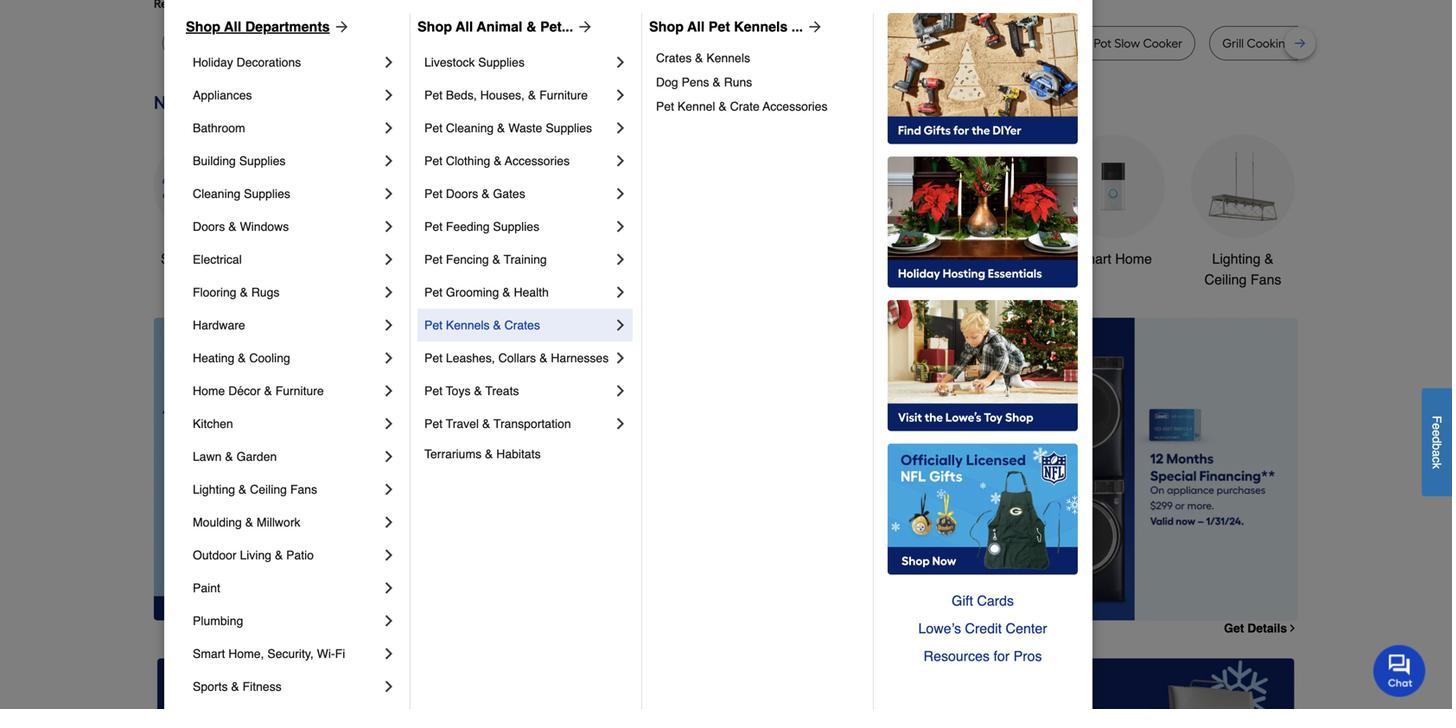 Task type: describe. For each thing, give the bounding box(es) containing it.
chevron right image for moulding & millwork
[[380, 514, 398, 531]]

chevron right image for outdoor living & patio
[[380, 546, 398, 564]]

beds,
[[446, 88, 477, 102]]

fitness
[[243, 680, 282, 693]]

livestock supplies
[[425, 55, 525, 69]]

chevron right image for flooring & rugs
[[380, 284, 398, 301]]

pet toys & treats
[[425, 384, 519, 398]]

0 vertical spatial doors
[[446, 187, 478, 201]]

chevron right image for kitchen
[[380, 415, 398, 432]]

paint link
[[193, 572, 380, 604]]

1 horizontal spatial fans
[[1251, 271, 1282, 287]]

chevron right image for holiday decorations
[[380, 54, 398, 71]]

scroll to item #4 image
[[920, 589, 961, 596]]

pet leashes, collars & harnesses link
[[425, 342, 612, 374]]

chevron right image for pet kennels & crates
[[612, 316, 629, 334]]

livestock
[[425, 55, 475, 69]]

1 horizontal spatial crates
[[656, 51, 692, 65]]

1 slow from the left
[[409, 36, 435, 51]]

1 horizontal spatial lighting & ceiling fans
[[1205, 251, 1282, 287]]

crates & kennels link
[[656, 46, 861, 70]]

details
[[1248, 621, 1288, 635]]

chevron right image for sports & fitness
[[380, 678, 398, 695]]

chevron right image for smart home, security, wi-fi
[[380, 645, 398, 662]]

deals
[[215, 251, 251, 267]]

pet kennel & crate accessories
[[656, 99, 828, 113]]

pet kennel & crate accessories link
[[656, 94, 861, 118]]

chevron right image for doors & windows
[[380, 218, 398, 235]]

flooring & rugs link
[[193, 276, 380, 309]]

1 tools from the left
[[449, 251, 481, 267]]

chevron right image for home décor & furniture
[[380, 382, 398, 399]]

moulding & millwork
[[193, 515, 300, 529]]

pet cleaning & waste supplies
[[425, 121, 592, 135]]

1 vertical spatial home
[[193, 384, 225, 398]]

windows
[[240, 220, 289, 233]]

1 horizontal spatial bathroom link
[[932, 134, 1036, 269]]

moulding & millwork link
[[193, 506, 380, 539]]

2 slow from the left
[[1115, 36, 1141, 51]]

0 horizontal spatial furniture
[[276, 384, 324, 398]]

christmas decorations
[[558, 251, 632, 287]]

kennels inside "link"
[[734, 19, 788, 35]]

garden
[[237, 450, 277, 463]]

resources
[[924, 648, 990, 664]]

chevron right image for plumbing
[[380, 612, 398, 629]]

health
[[514, 285, 549, 299]]

supplies for livestock supplies
[[478, 55, 525, 69]]

pet for pet cleaning & waste supplies
[[425, 121, 443, 135]]

electrical link
[[193, 243, 380, 276]]

0 vertical spatial furniture
[[540, 88, 588, 102]]

pet for pet doors & gates
[[425, 187, 443, 201]]

crock pot slow cooker
[[1059, 36, 1183, 51]]

arrow right image for shop all animal & pet...
[[573, 18, 594, 35]]

pet cleaning & waste supplies link
[[425, 112, 612, 144]]

treats
[[485, 384, 519, 398]]

triple slow cooker
[[376, 36, 477, 51]]

shop for shop all departments
[[186, 19, 220, 35]]

holiday hosting essentials. image
[[888, 157, 1078, 288]]

chevron right image for pet toys & treats
[[612, 382, 629, 399]]

triple
[[376, 36, 406, 51]]

rugs
[[251, 285, 280, 299]]

home décor & furniture
[[193, 384, 324, 398]]

hardware
[[193, 318, 245, 332]]

pet for pet leashes, collars & harnesses
[[425, 351, 443, 365]]

crate
[[730, 99, 760, 113]]

0 vertical spatial bathroom
[[193, 121, 245, 135]]

chevron right image for livestock supplies
[[612, 54, 629, 71]]

arrow right image for shop all pet kennels ...
[[803, 18, 824, 35]]

up to 30 percent off select major appliances. plus, save up to an extra $750 on major appliances. image
[[461, 318, 1299, 620]]

1 horizontal spatial lighting
[[1213, 251, 1261, 267]]

lowe's credit center
[[919, 620, 1048, 636]]

officially licensed n f l gifts. shop now. image
[[888, 444, 1078, 575]]

pet for pet toys & treats
[[425, 384, 443, 398]]

smart for smart home
[[1075, 251, 1112, 267]]

smart home, security, wi-fi link
[[193, 637, 380, 670]]

1 vertical spatial bathroom
[[954, 251, 1014, 267]]

scroll to item #2 image
[[837, 589, 878, 596]]

building supplies
[[193, 154, 286, 168]]

lowe's credit center link
[[888, 615, 1078, 642]]

pet clothing & accessories link
[[425, 144, 612, 177]]

chevron right image for electrical
[[380, 251, 398, 268]]

recommended searches for you heading
[[154, 0, 1299, 12]]

credit
[[965, 620, 1002, 636]]

smart home
[[1075, 251, 1152, 267]]

pet...
[[540, 19, 573, 35]]

equipment
[[821, 271, 887, 287]]

visit the lowe's toy shop. image
[[888, 300, 1078, 431]]

for
[[994, 648, 1010, 664]]

hardware link
[[193, 309, 380, 342]]

flooring & rugs
[[193, 285, 280, 299]]

up to 30 percent off select grills and accessories. image
[[934, 658, 1295, 709]]

d
[[1431, 437, 1444, 443]]

tools link
[[413, 134, 517, 269]]

wi-
[[317, 647, 335, 661]]

f
[[1431, 416, 1444, 423]]

pet kennels & crates link
[[425, 309, 612, 342]]

shop all deals
[[161, 251, 251, 267]]

pet for pet feeding supplies
[[425, 220, 443, 233]]

all for pet
[[688, 19, 705, 35]]

shop all departments link
[[186, 16, 351, 37]]

all for deals
[[197, 251, 212, 267]]

chevron right image for pet doors & gates
[[612, 185, 629, 202]]

christmas decorations link
[[543, 134, 647, 290]]

flooring
[[193, 285, 237, 299]]

home décor & furniture link
[[193, 374, 380, 407]]

outdoor tools & equipment
[[805, 251, 904, 287]]

chevron right image for bathroom
[[380, 119, 398, 137]]

1 cooker from the left
[[438, 36, 477, 51]]

cleaning supplies link
[[193, 177, 380, 210]]

chevron right image for pet feeding supplies
[[612, 218, 629, 235]]

pet kennels & crates
[[425, 318, 540, 332]]

chevron right image for cleaning supplies
[[380, 185, 398, 202]]

gift cards
[[952, 593, 1014, 609]]

decorations for holiday
[[237, 55, 301, 69]]

resources for pros link
[[888, 642, 1078, 670]]

chevron right image for appliances
[[380, 86, 398, 104]]

supplies for cleaning supplies
[[244, 187, 290, 201]]

1 horizontal spatial accessories
[[763, 99, 828, 113]]

shop all pet kennels ... link
[[649, 16, 824, 37]]

clothing
[[446, 154, 490, 168]]

crates & kennels
[[656, 51, 750, 65]]

2 e from the top
[[1431, 430, 1444, 437]]

kitchen
[[193, 417, 233, 431]]

terrariums & habitats link
[[425, 440, 629, 468]]

toys
[[446, 384, 471, 398]]

k
[[1431, 463, 1444, 469]]

countertop
[[580, 36, 643, 51]]

heating & cooling link
[[193, 342, 380, 374]]

sports & fitness link
[[193, 670, 380, 703]]

pet beds, houses, & furniture
[[425, 88, 588, 102]]

new deals every day during 25 days of deals image
[[154, 88, 1299, 117]]

chevron right image for lighting & ceiling fans
[[380, 481, 398, 498]]

pet grooming & health
[[425, 285, 549, 299]]

crock pot cooking pot
[[798, 36, 921, 51]]

up to 35 percent off select small appliances. image
[[546, 658, 907, 709]]

0 vertical spatial cleaning
[[446, 121, 494, 135]]

shop these last-minute gifts. $99 or less. quantities are limited and won't last. image
[[154, 318, 433, 620]]

transportation
[[494, 417, 571, 431]]

electrical
[[193, 252, 242, 266]]

doors & windows link
[[193, 210, 380, 243]]

lawn & garden
[[193, 450, 277, 463]]

pot for crock pot cooking pot
[[833, 36, 851, 51]]

building supplies link
[[193, 144, 380, 177]]



Task type: vqa. For each thing, say whether or not it's contained in the screenshot.
Lighting & Ceiling Fans chevron right image
yes



Task type: locate. For each thing, give the bounding box(es) containing it.
lighting & ceiling fans link
[[1191, 134, 1295, 290], [193, 473, 380, 506]]

&
[[527, 19, 537, 35], [1331, 36, 1339, 51], [695, 51, 703, 65], [713, 75, 721, 89], [528, 88, 536, 102], [719, 99, 727, 113], [497, 121, 505, 135], [494, 154, 502, 168], [482, 187, 490, 201], [228, 220, 237, 233], [895, 251, 904, 267], [1265, 251, 1274, 267], [493, 252, 501, 266], [240, 285, 248, 299], [503, 285, 511, 299], [493, 318, 501, 332], [238, 351, 246, 365], [540, 351, 548, 365], [264, 384, 272, 398], [474, 384, 482, 398], [482, 417, 490, 431], [485, 447, 493, 461], [225, 450, 233, 463], [239, 482, 247, 496], [245, 515, 253, 529], [275, 548, 283, 562], [231, 680, 239, 693]]

smart home link
[[1062, 134, 1166, 269]]

1 vertical spatial ceiling
[[250, 482, 287, 496]]

shop up crates & kennels
[[649, 19, 684, 35]]

pet left travel
[[425, 417, 443, 431]]

accessories down waste
[[505, 154, 570, 168]]

all for departments
[[224, 19, 241, 35]]

grill cooking grate & warming rack
[[1223, 36, 1423, 51]]

all right shop
[[197, 251, 212, 267]]

pot for crock pot slow cooker
[[1094, 36, 1112, 51]]

gift
[[952, 593, 974, 609]]

1 horizontal spatial cleaning
[[446, 121, 494, 135]]

heating & cooling
[[193, 351, 290, 365]]

chevron right image for hardware
[[380, 316, 398, 334]]

1 horizontal spatial decorations
[[558, 271, 632, 287]]

houses,
[[480, 88, 525, 102]]

get details link
[[1224, 621, 1299, 635]]

heating
[[193, 351, 235, 365]]

chat invite button image
[[1374, 644, 1427, 697]]

cooker up livestock at the left top of page
[[438, 36, 477, 51]]

crock down ...
[[798, 36, 830, 51]]

microwave countertop
[[517, 36, 643, 51]]

plumbing link
[[193, 604, 380, 637]]

runs
[[724, 75, 753, 89]]

pet for pet kennel & crate accessories
[[656, 99, 674, 113]]

2 vertical spatial kennels
[[446, 318, 490, 332]]

chevron right image inside get details link
[[1288, 622, 1299, 634]]

0 horizontal spatial home
[[193, 384, 225, 398]]

kennels up leashes, at the left of page
[[446, 318, 490, 332]]

e up d in the right bottom of the page
[[1431, 423, 1444, 430]]

1 horizontal spatial ceiling
[[1205, 271, 1247, 287]]

cards
[[977, 593, 1014, 609]]

1 horizontal spatial outdoor
[[805, 251, 855, 267]]

appliances link
[[193, 79, 380, 112]]

chevron right image
[[612, 54, 629, 71], [380, 86, 398, 104], [380, 119, 398, 137], [380, 152, 398, 169], [380, 218, 398, 235], [612, 218, 629, 235], [380, 251, 398, 268], [612, 251, 629, 268], [612, 284, 629, 301], [380, 316, 398, 334], [612, 316, 629, 334], [612, 349, 629, 367], [380, 481, 398, 498], [380, 612, 398, 629], [1288, 622, 1299, 634], [380, 645, 398, 662], [380, 678, 398, 695]]

0 vertical spatial lighting & ceiling fans link
[[1191, 134, 1295, 290]]

2 shop from the left
[[418, 19, 452, 35]]

0 horizontal spatial slow
[[409, 36, 435, 51]]

0 horizontal spatial cleaning
[[193, 187, 241, 201]]

terrariums & habitats
[[425, 447, 541, 461]]

pet for pet fencing & training
[[425, 252, 443, 266]]

pet for pet beds, houses, & furniture
[[425, 88, 443, 102]]

smart home, security, wi-fi
[[193, 647, 345, 661]]

1 horizontal spatial cooking
[[1247, 36, 1293, 51]]

pet left leashes, at the left of page
[[425, 351, 443, 365]]

shop all animal & pet... link
[[418, 16, 594, 37]]

shop up triple slow cooker
[[418, 19, 452, 35]]

shop for shop all pet kennels ...
[[649, 19, 684, 35]]

cleaning supplies
[[193, 187, 290, 201]]

1 vertical spatial decorations
[[558, 271, 632, 287]]

fencing
[[446, 252, 489, 266]]

all up holiday decorations on the top of the page
[[224, 19, 241, 35]]

pet for pet kennels & crates
[[425, 318, 443, 332]]

chevron right image
[[380, 54, 398, 71], [612, 86, 629, 104], [612, 119, 629, 137], [612, 152, 629, 169], [380, 185, 398, 202], [612, 185, 629, 202], [380, 284, 398, 301], [380, 349, 398, 367], [380, 382, 398, 399], [612, 382, 629, 399], [380, 415, 398, 432], [612, 415, 629, 432], [380, 448, 398, 465], [380, 514, 398, 531], [380, 546, 398, 564], [380, 579, 398, 597]]

fans
[[1251, 271, 1282, 287], [290, 482, 317, 496]]

2 horizontal spatial arrow right image
[[1267, 469, 1284, 486]]

living
[[240, 548, 272, 562]]

2 crock from the left
[[1059, 36, 1091, 51]]

cleaning
[[446, 121, 494, 135], [193, 187, 241, 201]]

appliances
[[193, 88, 252, 102]]

4 pot from the left
[[1094, 36, 1112, 51]]

outdoor
[[805, 251, 855, 267], [193, 548, 237, 562]]

harnesses
[[551, 351, 609, 365]]

doors & windows
[[193, 220, 289, 233]]

crock right instant pot
[[1059, 36, 1091, 51]]

supplies up 'windows' at the left top
[[244, 187, 290, 201]]

fi
[[335, 647, 345, 661]]

...
[[792, 19, 803, 35]]

decorations down christmas
[[558, 271, 632, 287]]

chevron right image for heating & cooling
[[380, 349, 398, 367]]

0 horizontal spatial cooker
[[438, 36, 477, 51]]

grooming
[[446, 285, 499, 299]]

chevron right image for pet grooming & health
[[612, 284, 629, 301]]

pet left fencing
[[425, 252, 443, 266]]

animal
[[477, 19, 523, 35]]

0 horizontal spatial bathroom link
[[193, 112, 380, 144]]

1 horizontal spatial home
[[1116, 251, 1152, 267]]

pet feeding supplies link
[[425, 210, 612, 243]]

1 pot from the left
[[833, 36, 851, 51]]

1 vertical spatial fans
[[290, 482, 317, 496]]

pet down livestock at the left top of page
[[425, 121, 443, 135]]

pet doors & gates
[[425, 187, 525, 201]]

1 vertical spatial outdoor
[[193, 548, 237, 562]]

pet left feeding
[[425, 220, 443, 233]]

0 horizontal spatial crock
[[798, 36, 830, 51]]

pet left toys
[[425, 384, 443, 398]]

all
[[224, 19, 241, 35], [456, 19, 473, 35], [688, 19, 705, 35], [197, 251, 212, 267]]

cooling
[[249, 351, 290, 365]]

moulding
[[193, 515, 242, 529]]

1 horizontal spatial arrow right image
[[803, 18, 824, 35]]

chevron right image for building supplies
[[380, 152, 398, 169]]

pet down pet grooming & health
[[425, 318, 443, 332]]

shop inside "link"
[[649, 19, 684, 35]]

outdoor inside outdoor tools & equipment
[[805, 251, 855, 267]]

pet left beds,
[[425, 88, 443, 102]]

pet left "clothing" on the left top
[[425, 154, 443, 168]]

cooker
[[438, 36, 477, 51], [1143, 36, 1183, 51]]

e up 'b'
[[1431, 430, 1444, 437]]

scroll to item #5 image
[[961, 589, 1003, 596]]

tools down feeding
[[449, 251, 481, 267]]

furniture down heating & cooling link
[[276, 384, 324, 398]]

crock for crock pot slow cooker
[[1059, 36, 1091, 51]]

chevron right image for pet travel & transportation
[[612, 415, 629, 432]]

supplies for building supplies
[[239, 154, 286, 168]]

pet for pet travel & transportation
[[425, 417, 443, 431]]

pet grooming & health link
[[425, 276, 612, 309]]

1 vertical spatial doors
[[193, 220, 225, 233]]

0 vertical spatial fans
[[1251, 271, 1282, 287]]

0 horizontal spatial tools
[[449, 251, 481, 267]]

bathroom link
[[193, 112, 380, 144], [932, 134, 1036, 269]]

1 horizontal spatial tools
[[859, 251, 891, 267]]

get up to 2 free select tools or batteries when you buy 1 with select purchases. image
[[157, 658, 518, 709]]

pet down recommended searches for you heading
[[709, 19, 730, 35]]

pet clothing & accessories
[[425, 154, 570, 168]]

1 horizontal spatial furniture
[[540, 88, 588, 102]]

1 horizontal spatial bathroom
[[954, 251, 1014, 267]]

crock
[[798, 36, 830, 51], [1059, 36, 1091, 51]]

f e e d b a c k button
[[1422, 388, 1453, 496]]

pet down dog on the left top of the page
[[656, 99, 674, 113]]

1 vertical spatial crates
[[505, 318, 540, 332]]

chevron right image for pet clothing & accessories
[[612, 152, 629, 169]]

1 horizontal spatial cooker
[[1143, 36, 1183, 51]]

pet toys & treats link
[[425, 374, 612, 407]]

chevron right image for pet beds, houses, & furniture
[[612, 86, 629, 104]]

1 e from the top
[[1431, 423, 1444, 430]]

3 pot from the left
[[1001, 36, 1019, 51]]

0 horizontal spatial lighting & ceiling fans link
[[193, 473, 380, 506]]

pet fencing & training link
[[425, 243, 612, 276]]

supplies right waste
[[546, 121, 592, 135]]

2 pot from the left
[[903, 36, 921, 51]]

shop all pet kennels ...
[[649, 19, 803, 35]]

all left animal
[[456, 19, 473, 35]]

kennels up crates & kennels link at the top
[[734, 19, 788, 35]]

1 horizontal spatial crock
[[1059, 36, 1091, 51]]

0 horizontal spatial crates
[[505, 318, 540, 332]]

chevron right image for pet cleaning & waste supplies
[[612, 119, 629, 137]]

outdoor for outdoor tools & equipment
[[805, 251, 855, 267]]

doors
[[446, 187, 478, 201], [193, 220, 225, 233]]

pet left grooming
[[425, 285, 443, 299]]

1 vertical spatial kennels
[[707, 51, 750, 65]]

c
[[1431, 457, 1444, 463]]

furniture up waste
[[540, 88, 588, 102]]

training
[[504, 252, 547, 266]]

crates down pet grooming & health link
[[505, 318, 540, 332]]

dog pens & runs link
[[656, 70, 861, 94]]

1 vertical spatial cleaning
[[193, 187, 241, 201]]

0 vertical spatial kennels
[[734, 19, 788, 35]]

chevron right image for lawn & garden
[[380, 448, 398, 465]]

shop up holiday
[[186, 19, 220, 35]]

arrow right image
[[330, 18, 351, 35]]

0 vertical spatial home
[[1116, 251, 1152, 267]]

arrow right image inside shop all animal & pet... link
[[573, 18, 594, 35]]

outdoor tools & equipment link
[[802, 134, 906, 290]]

1 vertical spatial lighting & ceiling fans link
[[193, 473, 380, 506]]

cooker left grill at the top of page
[[1143, 36, 1183, 51]]

0 vertical spatial lighting
[[1213, 251, 1261, 267]]

grill
[[1223, 36, 1244, 51]]

decorations down 'shop all departments' link
[[237, 55, 301, 69]]

1 horizontal spatial slow
[[1115, 36, 1141, 51]]

doors up feeding
[[446, 187, 478, 201]]

1 horizontal spatial doors
[[446, 187, 478, 201]]

1 vertical spatial lighting & ceiling fans
[[193, 482, 317, 496]]

2 tools from the left
[[859, 251, 891, 267]]

1 vertical spatial smart
[[193, 647, 225, 661]]

0 vertical spatial ceiling
[[1205, 271, 1247, 287]]

0 horizontal spatial lighting
[[193, 482, 235, 496]]

tools inside outdoor tools & equipment
[[859, 251, 891, 267]]

crates up dog on the left top of the page
[[656, 51, 692, 65]]

pet up pet feeding supplies
[[425, 187, 443, 201]]

gates
[[493, 187, 525, 201]]

gift cards link
[[888, 587, 1078, 615]]

smart
[[1075, 251, 1112, 267], [193, 647, 225, 661]]

paint
[[193, 581, 220, 595]]

accessories
[[763, 99, 828, 113], [505, 154, 570, 168]]

1 vertical spatial furniture
[[276, 384, 324, 398]]

shop all animal & pet...
[[418, 19, 573, 35]]

outdoor down the moulding
[[193, 548, 237, 562]]

supplies up houses,
[[478, 55, 525, 69]]

2 cooker from the left
[[1143, 36, 1183, 51]]

outdoor for outdoor living & patio
[[193, 548, 237, 562]]

1 crock from the left
[[798, 36, 830, 51]]

0 horizontal spatial cooking
[[854, 36, 900, 51]]

0 horizontal spatial lighting & ceiling fans
[[193, 482, 317, 496]]

dog pens & runs
[[656, 75, 753, 89]]

cleaning down building
[[193, 187, 241, 201]]

smart for smart home, security, wi-fi
[[193, 647, 225, 661]]

chevron right image for pet leashes, collars & harnesses
[[612, 349, 629, 367]]

find gifts for the diyer. image
[[888, 13, 1078, 144]]

security,
[[267, 647, 314, 661]]

christmas
[[564, 251, 626, 267]]

shop all departments
[[186, 19, 330, 35]]

get
[[1224, 621, 1245, 635]]

tools up the equipment
[[859, 251, 891, 267]]

1 horizontal spatial shop
[[418, 19, 452, 35]]

1 shop from the left
[[186, 19, 220, 35]]

arrow right image
[[573, 18, 594, 35], [803, 18, 824, 35], [1267, 469, 1284, 486]]

pot
[[833, 36, 851, 51], [903, 36, 921, 51], [1001, 36, 1019, 51], [1094, 36, 1112, 51]]

shop for shop all animal & pet...
[[418, 19, 452, 35]]

pet for pet clothing & accessories
[[425, 154, 443, 168]]

accessories down dog pens & runs link
[[763, 99, 828, 113]]

arrow right image inside shop all pet kennels ... "link"
[[803, 18, 824, 35]]

all up crates & kennels
[[688, 19, 705, 35]]

0 horizontal spatial shop
[[186, 19, 220, 35]]

& inside outdoor tools & equipment
[[895, 251, 904, 267]]

furniture
[[540, 88, 588, 102], [276, 384, 324, 398]]

3 shop from the left
[[649, 19, 684, 35]]

décor
[[228, 384, 261, 398]]

0 vertical spatial accessories
[[763, 99, 828, 113]]

0 horizontal spatial arrow right image
[[573, 18, 594, 35]]

pet inside "link"
[[709, 19, 730, 35]]

1 horizontal spatial smart
[[1075, 251, 1112, 267]]

chevron right image for paint
[[380, 579, 398, 597]]

chevron right image for pet fencing & training
[[612, 251, 629, 268]]

0 horizontal spatial doors
[[193, 220, 225, 233]]

2 cooking from the left
[[1247, 36, 1293, 51]]

0 horizontal spatial outdoor
[[193, 548, 237, 562]]

0 horizontal spatial ceiling
[[250, 482, 287, 496]]

cleaning up "clothing" on the left top
[[446, 121, 494, 135]]

0 horizontal spatial accessories
[[505, 154, 570, 168]]

all inside "link"
[[688, 19, 705, 35]]

plumbing
[[193, 614, 243, 628]]

0 horizontal spatial fans
[[290, 482, 317, 496]]

kennels up runs
[[707, 51, 750, 65]]

pet beds, houses, & furniture link
[[425, 79, 612, 112]]

warming
[[1342, 36, 1394, 51]]

decorations for christmas
[[558, 271, 632, 287]]

1 vertical spatial lighting
[[193, 482, 235, 496]]

cooking
[[854, 36, 900, 51], [1247, 36, 1293, 51]]

supplies up cleaning supplies on the left of page
[[239, 154, 286, 168]]

pot for instant pot
[[1001, 36, 1019, 51]]

0 horizontal spatial decorations
[[237, 55, 301, 69]]

kitchen link
[[193, 407, 380, 440]]

0 vertical spatial outdoor
[[805, 251, 855, 267]]

crock for crock pot cooking pot
[[798, 36, 830, 51]]

dog
[[656, 75, 678, 89]]

1 vertical spatial accessories
[[505, 154, 570, 168]]

0 vertical spatial decorations
[[237, 55, 301, 69]]

pet doors & gates link
[[425, 177, 612, 210]]

0 horizontal spatial bathroom
[[193, 121, 245, 135]]

0 vertical spatial crates
[[656, 51, 692, 65]]

0 vertical spatial lighting & ceiling fans
[[1205, 251, 1282, 287]]

doors up shop all deals
[[193, 220, 225, 233]]

supplies down pet doors & gates link
[[493, 220, 540, 233]]

holiday decorations
[[193, 55, 301, 69]]

livestock supplies link
[[425, 46, 612, 79]]

1 horizontal spatial lighting & ceiling fans link
[[1191, 134, 1295, 290]]

1 cooking from the left
[[854, 36, 900, 51]]

collars
[[499, 351, 536, 365]]

2 horizontal spatial shop
[[649, 19, 684, 35]]

outdoor up the equipment
[[805, 251, 855, 267]]

shop
[[161, 251, 193, 267]]

pet for pet grooming & health
[[425, 285, 443, 299]]

resources for pros
[[924, 648, 1042, 664]]

0 vertical spatial smart
[[1075, 251, 1112, 267]]

grate
[[1296, 36, 1328, 51]]

supplies
[[478, 55, 525, 69], [546, 121, 592, 135], [239, 154, 286, 168], [244, 187, 290, 201], [493, 220, 540, 233]]

outdoor living & patio link
[[193, 539, 380, 572]]

all for animal
[[456, 19, 473, 35]]

kennel
[[678, 99, 716, 113]]

0 horizontal spatial smart
[[193, 647, 225, 661]]



